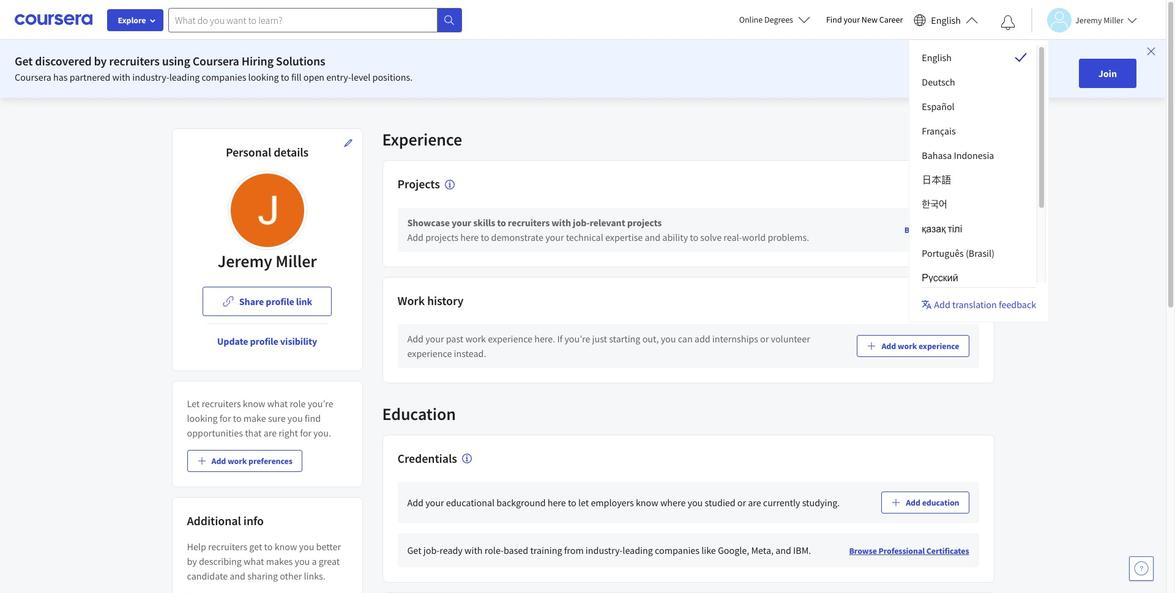 Task type: locate. For each thing, give the bounding box(es) containing it.
2 horizontal spatial with
[[552, 217, 571, 229]]

you inside let recruiters know what role you're looking for to make sure you find opportunities that are right for you.
[[288, 413, 303, 425]]

and
[[645, 231, 661, 243], [776, 545, 791, 557], [230, 570, 245, 583]]

show notifications image
[[1001, 15, 1015, 30]]

here down skills
[[460, 231, 479, 243]]

1 vertical spatial are
[[748, 497, 761, 510]]

let recruiters know what role you're looking for to make sure you find opportunities that are right for you.
[[187, 398, 333, 439]]

join
[[1099, 67, 1117, 80]]

credentials
[[398, 451, 457, 466]]

miller
[[1104, 14, 1124, 25], [276, 250, 317, 272]]

looking down let
[[187, 413, 218, 425]]

0 vertical spatial miller
[[1104, 14, 1124, 25]]

industry-
[[132, 71, 169, 83], [586, 545, 623, 557]]

you're up find
[[308, 398, 333, 410]]

add for add work preferences
[[211, 456, 226, 467]]

are down sure
[[264, 427, 277, 439]]

fill
[[291, 71, 302, 83]]

1 horizontal spatial with
[[465, 545, 483, 557]]

0 horizontal spatial projects
[[425, 231, 459, 243]]

industry- down using
[[132, 71, 169, 83]]

know left where
[[636, 497, 658, 510]]

using
[[162, 53, 190, 69]]

browse inside button
[[905, 224, 932, 235]]

profile inside "button"
[[266, 296, 294, 308]]

what up sure
[[267, 398, 288, 410]]

a
[[312, 556, 317, 568]]

find
[[305, 413, 321, 425]]

1 vertical spatial or
[[737, 497, 746, 510]]

companies down the hiring
[[202, 71, 246, 83]]

to left make
[[233, 413, 242, 425]]

better
[[316, 541, 341, 553]]

ability
[[663, 231, 688, 243]]

hiring
[[242, 53, 274, 69]]

1 vertical spatial miller
[[276, 250, 317, 272]]

coursera left has
[[15, 71, 51, 83]]

your left past
[[425, 333, 444, 345]]

are left currently
[[748, 497, 761, 510]]

1 vertical spatial get
[[407, 545, 421, 557]]

your left educational
[[425, 497, 444, 510]]

by down help
[[187, 556, 197, 568]]

work inside add your past work experience here. if you're just starting out, you can add internships or volunteer experience instead.
[[465, 333, 486, 345]]

recruiters inside the showcase your skills to recruiters with job-relevant projects add projects here to demonstrate your technical expertise and ability to solve real-world problems.
[[508, 217, 550, 229]]

to right 'get'
[[264, 541, 273, 553]]

0 vertical spatial leading
[[169, 71, 200, 83]]

with up technical
[[552, 217, 571, 229]]

to left let
[[568, 497, 576, 510]]

leading down the add your educational background here to let employers know where you studied or are currently studying.
[[623, 545, 653, 557]]

1 vertical spatial english
[[922, 51, 952, 64]]

profile photo image
[[230, 174, 304, 247]]

by inside "help recruiters get to know you better by describing what makes you a great candidate and sharing other links."
[[187, 556, 197, 568]]

job-
[[573, 217, 590, 229], [423, 545, 440, 557]]

and down describing
[[230, 570, 245, 583]]

know
[[243, 398, 265, 410], [636, 497, 658, 510], [275, 541, 297, 553]]

by up partnered
[[94, 53, 107, 69]]

browse
[[905, 224, 932, 235], [849, 546, 877, 557]]

0 horizontal spatial and
[[230, 570, 245, 583]]

your for past
[[425, 333, 444, 345]]

sharing
[[247, 570, 278, 583]]

add for add translation feedback
[[934, 299, 950, 311]]

english menu
[[912, 45, 1046, 290]]

you left a
[[295, 556, 310, 568]]

português (brasil) button
[[912, 241, 1037, 266]]

1 horizontal spatial for
[[300, 427, 311, 439]]

make
[[243, 413, 266, 425]]

recruiters right let
[[202, 398, 241, 410]]

2 horizontal spatial work
[[898, 341, 917, 352]]

recruiters down explore popup button
[[109, 53, 160, 69]]

profile inside button
[[250, 335, 278, 348]]

0 horizontal spatial for
[[220, 413, 231, 425]]

0 horizontal spatial work
[[228, 456, 247, 467]]

from
[[564, 545, 584, 557]]

history
[[427, 293, 464, 308]]

0 vertical spatial projects
[[627, 217, 662, 229]]

and left the ibm. in the bottom right of the page
[[776, 545, 791, 557]]

1 vertical spatial by
[[187, 556, 197, 568]]

you down role
[[288, 413, 303, 425]]

your inside add your past work experience here. if you're just starting out, you can add internships or volunteer experience instead.
[[425, 333, 444, 345]]

profile for update
[[250, 335, 278, 348]]

1 vertical spatial with
[[552, 217, 571, 229]]

profile for share
[[266, 296, 294, 308]]

1 horizontal spatial here
[[548, 497, 566, 510]]

None search field
[[168, 8, 462, 32]]

add work experience button
[[857, 335, 969, 357]]

add
[[407, 231, 424, 243], [934, 299, 950, 311], [407, 333, 424, 345], [882, 341, 896, 352], [211, 456, 226, 467], [407, 497, 424, 510], [906, 498, 921, 509]]

add education button
[[882, 492, 969, 514]]

projects
[[398, 176, 440, 192], [934, 224, 964, 235]]

employers
[[591, 497, 634, 510]]

0 vertical spatial coursera
[[193, 53, 239, 69]]

miller up join
[[1104, 14, 1124, 25]]

experience down the translation
[[919, 341, 959, 352]]

0 vertical spatial know
[[243, 398, 265, 410]]

0 vertical spatial job-
[[573, 217, 590, 229]]

for down find
[[300, 427, 311, 439]]

skills
[[473, 217, 495, 229]]

online degrees button
[[729, 6, 820, 33]]

what down 'get'
[[244, 556, 264, 568]]

jeremy miller up join
[[1075, 14, 1124, 25]]

тілі
[[948, 223, 962, 235]]

add inside add your past work experience here. if you're just starting out, you can add internships or volunteer experience instead.
[[407, 333, 424, 345]]

jeremy miller button
[[1031, 8, 1137, 32]]

sure
[[268, 413, 286, 425]]

0 horizontal spatial companies
[[202, 71, 246, 83]]

browse down the 한국어
[[905, 224, 932, 235]]

русский button
[[912, 266, 1037, 290]]

coursera image
[[15, 10, 92, 30]]

education
[[382, 403, 456, 425]]

0 horizontal spatial industry-
[[132, 71, 169, 83]]

0 vertical spatial and
[[645, 231, 661, 243]]

1 vertical spatial what
[[244, 556, 264, 568]]

0 vertical spatial are
[[264, 427, 277, 439]]

2 horizontal spatial experience
[[919, 341, 959, 352]]

with inside the showcase your skills to recruiters with job-relevant projects add projects here to demonstrate your technical expertise and ability to solve real-world problems.
[[552, 217, 571, 229]]

know inside let recruiters know what role you're looking for to make sure you find opportunities that are right for you.
[[243, 398, 265, 410]]

discovered
[[35, 53, 92, 69]]

1 vertical spatial english button
[[912, 45, 1037, 70]]

1 horizontal spatial job-
[[573, 217, 590, 229]]

your left technical
[[545, 231, 564, 243]]

recruiters up demonstrate
[[508, 217, 550, 229]]

1 horizontal spatial leading
[[623, 545, 653, 557]]

help
[[187, 541, 206, 553]]

0 horizontal spatial get
[[15, 53, 33, 69]]

1 horizontal spatial know
[[275, 541, 297, 553]]

coursera
[[193, 53, 239, 69], [15, 71, 51, 83]]

looking inside get discovered by recruiters using coursera hiring solutions coursera has partnered with industry-leading companies looking to fill open entry-level positions.
[[248, 71, 279, 83]]

0 horizontal spatial looking
[[187, 413, 218, 425]]

1 vertical spatial know
[[636, 497, 658, 510]]

1 horizontal spatial what
[[267, 398, 288, 410]]

are inside let recruiters know what role you're looking for to make sure you find opportunities that are right for you.
[[264, 427, 277, 439]]

you're inside let recruiters know what role you're looking for to make sure you find opportunities that are right for you.
[[308, 398, 333, 410]]

or left volunteer
[[760, 333, 769, 345]]

1 horizontal spatial you're
[[565, 333, 590, 345]]

0 vertical spatial companies
[[202, 71, 246, 83]]

1 vertical spatial jeremy
[[218, 250, 272, 272]]

get left ready
[[407, 545, 421, 557]]

with right partnered
[[112, 71, 130, 83]]

0 horizontal spatial here
[[460, 231, 479, 243]]

work
[[465, 333, 486, 345], [898, 341, 917, 352], [228, 456, 247, 467]]

deutsch
[[922, 76, 955, 88]]

recruiters up describing
[[208, 541, 247, 553]]

1 vertical spatial and
[[776, 545, 791, 557]]

and left ability at right
[[645, 231, 661, 243]]

0 vertical spatial profile
[[266, 296, 294, 308]]

english inside menu
[[922, 51, 952, 64]]

to left fill
[[281, 71, 289, 83]]

0 horizontal spatial by
[[94, 53, 107, 69]]

jeremy up share
[[218, 250, 272, 272]]

0 horizontal spatial browse
[[849, 546, 877, 557]]

experience down past
[[407, 347, 452, 360]]

your right find
[[844, 14, 860, 25]]

1 horizontal spatial miller
[[1104, 14, 1124, 25]]

your for new
[[844, 14, 860, 25]]

other
[[280, 570, 302, 583]]

2 horizontal spatial and
[[776, 545, 791, 557]]

2 vertical spatial and
[[230, 570, 245, 583]]

0 vertical spatial with
[[112, 71, 130, 83]]

english button for jeremy miller dropdown button
[[909, 0, 983, 40]]

with left role-
[[465, 545, 483, 557]]

2 vertical spatial know
[[275, 541, 297, 553]]

experience left here.
[[488, 333, 533, 345]]

know up make
[[243, 398, 265, 410]]

share profile link
[[239, 296, 312, 308]]

0 vertical spatial here
[[460, 231, 479, 243]]

industry- right from
[[586, 545, 623, 557]]

you for great
[[295, 556, 310, 568]]

한국어
[[922, 198, 947, 211]]

get for job-
[[407, 545, 421, 557]]

link
[[296, 296, 312, 308]]

get discovered by recruiters using coursera hiring solutions coursera has partnered with industry-leading companies looking to fill open entry-level positions.
[[15, 53, 413, 83]]

0 horizontal spatial with
[[112, 71, 130, 83]]

profile left link
[[266, 296, 294, 308]]

1 vertical spatial browse
[[849, 546, 877, 557]]

you inside add your past work experience here. if you're just starting out, you can add internships or volunteer experience instead.
[[661, 333, 676, 345]]

work
[[398, 293, 425, 308]]

jeremy up join
[[1075, 14, 1102, 25]]

with inside get discovered by recruiters using coursera hiring solutions coursera has partnered with industry-leading companies looking to fill open entry-level positions.
[[112, 71, 130, 83]]

has
[[53, 71, 68, 83]]

feedback
[[999, 299, 1036, 311]]

if
[[557, 333, 563, 345]]

english button up deutsch
[[912, 45, 1037, 70]]

1 horizontal spatial jeremy
[[1075, 14, 1102, 25]]

info
[[243, 514, 264, 529]]

projects inside button
[[934, 224, 964, 235]]

0 horizontal spatial coursera
[[15, 71, 51, 83]]

explore button
[[107, 9, 163, 31]]

jeremy miller
[[1075, 14, 1124, 25], [218, 250, 317, 272]]

2 horizontal spatial know
[[636, 497, 658, 510]]

miller up link
[[276, 250, 317, 272]]

looking down the hiring
[[248, 71, 279, 83]]

english
[[931, 14, 961, 26], [922, 51, 952, 64]]

browse left professional at the right of the page
[[849, 546, 877, 557]]

add work experience
[[882, 341, 959, 352]]

1 vertical spatial looking
[[187, 413, 218, 425]]

1 horizontal spatial or
[[760, 333, 769, 345]]

by inside get discovered by recruiters using coursera hiring solutions coursera has partnered with industry-leading companies looking to fill open entry-level positions.
[[94, 53, 107, 69]]

1 horizontal spatial experience
[[488, 333, 533, 345]]

studying.
[[802, 497, 840, 510]]

0 horizontal spatial jeremy
[[218, 250, 272, 272]]

0 horizontal spatial what
[[244, 556, 264, 568]]

education
[[922, 498, 959, 509]]

or right studied
[[737, 497, 746, 510]]

english button for español button
[[912, 45, 1037, 70]]

1 vertical spatial projects
[[934, 224, 964, 235]]

great
[[319, 556, 340, 568]]

profile right update
[[250, 335, 278, 348]]

are
[[264, 427, 277, 439], [748, 497, 761, 510]]

0 horizontal spatial are
[[264, 427, 277, 439]]

english button right career
[[909, 0, 983, 40]]

0 horizontal spatial know
[[243, 398, 265, 410]]

english up deutsch
[[922, 51, 952, 64]]

1 horizontal spatial looking
[[248, 71, 279, 83]]

share
[[239, 296, 264, 308]]

to inside get discovered by recruiters using coursera hiring solutions coursera has partnered with industry-leading companies looking to fill open entry-level positions.
[[281, 71, 289, 83]]

can
[[678, 333, 693, 345]]

know up makes
[[275, 541, 297, 553]]

1 vertical spatial profile
[[250, 335, 278, 348]]

projects
[[627, 217, 662, 229], [425, 231, 459, 243]]

0 horizontal spatial jeremy miller
[[218, 250, 317, 272]]

1 horizontal spatial work
[[465, 333, 486, 345]]

get left discovered
[[15, 53, 33, 69]]

find your new career
[[826, 14, 903, 25]]

jeremy miller up share profile link "button"
[[218, 250, 317, 272]]

français
[[922, 125, 956, 137]]

1 horizontal spatial browse
[[905, 224, 932, 235]]

1 horizontal spatial get
[[407, 545, 421, 557]]

0 vertical spatial you're
[[565, 333, 590, 345]]

you're right if
[[565, 333, 590, 345]]

한국어 button
[[912, 192, 1037, 217]]

1 horizontal spatial coursera
[[193, 53, 239, 69]]

preferences
[[249, 456, 292, 467]]

0 horizontal spatial job-
[[423, 545, 440, 557]]

companies left like
[[655, 545, 700, 557]]

1 vertical spatial coursera
[[15, 71, 51, 83]]

here left let
[[548, 497, 566, 510]]

english right career
[[931, 14, 961, 26]]

your left skills
[[452, 217, 471, 229]]

for
[[220, 413, 231, 425], [300, 427, 311, 439]]

coursera right using
[[193, 53, 239, 69]]

you for opportunities
[[288, 413, 303, 425]]

what
[[267, 398, 288, 410], [244, 556, 264, 568]]

0 vertical spatial industry-
[[132, 71, 169, 83]]

add for add work experience
[[882, 341, 896, 352]]

bahasa
[[922, 149, 952, 162]]

0 vertical spatial english
[[931, 14, 961, 26]]

for up the opportunities at the left of the page
[[220, 413, 231, 425]]

leading
[[169, 71, 200, 83], [623, 545, 653, 557]]

world
[[742, 231, 766, 243]]

leading down using
[[169, 71, 200, 83]]

jeremy inside dropdown button
[[1075, 14, 1102, 25]]

you left can
[[661, 333, 676, 345]]

0 vertical spatial projects
[[398, 176, 440, 192]]

add for add your educational background here to let employers know where you studied or are currently studying.
[[407, 497, 424, 510]]

1 horizontal spatial projects
[[934, 224, 964, 235]]

1 horizontal spatial by
[[187, 556, 197, 568]]

positions.
[[372, 71, 413, 83]]

0 vertical spatial or
[[760, 333, 769, 345]]

you for add
[[661, 333, 676, 345]]

0 horizontal spatial leading
[[169, 71, 200, 83]]

1 vertical spatial projects
[[425, 231, 459, 243]]

know inside "help recruiters get to know you better by describing what makes you a great candidate and sharing other links."
[[275, 541, 297, 553]]

projects down showcase
[[425, 231, 459, 243]]

get inside get discovered by recruiters using coursera hiring solutions coursera has partnered with industry-leading companies looking to fill open entry-level positions.
[[15, 53, 33, 69]]

solutions
[[276, 53, 325, 69]]

browse for browse projects
[[905, 224, 932, 235]]

0 vertical spatial jeremy
[[1075, 14, 1102, 25]]

0 vertical spatial jeremy miller
[[1075, 14, 1124, 25]]

add work preferences button
[[187, 450, 302, 473]]

0 vertical spatial by
[[94, 53, 107, 69]]

1 vertical spatial you're
[[308, 398, 333, 410]]

0 vertical spatial get
[[15, 53, 33, 69]]

1 horizontal spatial industry-
[[586, 545, 623, 557]]

0 vertical spatial browse
[[905, 224, 932, 235]]

add translation feedback
[[934, 299, 1036, 311]]

projects up expertise
[[627, 217, 662, 229]]

with
[[112, 71, 130, 83], [552, 217, 571, 229], [465, 545, 483, 557]]



Task type: vqa. For each thing, say whether or not it's contained in the screenshot.
bahasa indonesia button on the right of the page
yes



Task type: describe. For each thing, give the bounding box(es) containing it.
out,
[[642, 333, 659, 345]]

work for add work experience
[[898, 341, 917, 352]]

explore
[[118, 15, 146, 26]]

partnered
[[70, 71, 110, 83]]

here.
[[534, 333, 555, 345]]

browse for browse professional certificates
[[849, 546, 877, 557]]

where
[[660, 497, 686, 510]]

browse professional certificates link
[[849, 546, 969, 557]]

to inside let recruiters know what role you're looking for to make sure you find opportunities that are right for you.
[[233, 413, 242, 425]]

português
[[922, 247, 964, 260]]

online degrees
[[739, 14, 793, 25]]

degrees
[[764, 14, 793, 25]]

background
[[497, 497, 546, 510]]

information about credentials section image
[[462, 454, 472, 464]]

additional info
[[187, 514, 264, 529]]

personal
[[226, 144, 271, 160]]

1 vertical spatial companies
[[655, 545, 700, 557]]

open
[[304, 71, 324, 83]]

help center image
[[1134, 562, 1149, 577]]

add your past work experience here. if you're just starting out, you can add internships or volunteer experience instead.
[[407, 333, 810, 360]]

1 vertical spatial here
[[548, 497, 566, 510]]

you right where
[[688, 497, 703, 510]]

(brasil)
[[966, 247, 995, 260]]

you're inside add your past work experience here. if you're just starting out, you can add internships or volunteer experience instead.
[[565, 333, 590, 345]]

қазақ
[[922, 223, 946, 235]]

and inside "help recruiters get to know you better by describing what makes you a great candidate and sharing other links."
[[230, 570, 245, 583]]

role-
[[485, 545, 504, 557]]

deutsch button
[[912, 70, 1037, 94]]

help recruiters get to know you better by describing what makes you a great candidate and sharing other links.
[[187, 541, 341, 583]]

technical
[[566, 231, 603, 243]]

information about the projects section image
[[445, 180, 455, 190]]

miller inside dropdown button
[[1104, 14, 1124, 25]]

add work preferences
[[211, 456, 292, 467]]

add education
[[906, 498, 959, 509]]

add translation feedback button
[[917, 293, 1041, 317]]

bahasa indonesia
[[922, 149, 994, 162]]

let
[[578, 497, 589, 510]]

add
[[695, 333, 710, 345]]

certificates
[[927, 546, 969, 557]]

what inside let recruiters know what role you're looking for to make sure you find opportunities that are right for you.
[[267, 398, 288, 410]]

entry-
[[326, 71, 351, 83]]

edit image
[[343, 138, 353, 148]]

add for add education
[[906, 498, 921, 509]]

career
[[879, 14, 903, 25]]

work history
[[398, 293, 464, 308]]

what inside "help recruiters get to know you better by describing what makes you a great candidate and sharing other links."
[[244, 556, 264, 568]]

find
[[826, 14, 842, 25]]

like
[[702, 545, 716, 557]]

or inside add your past work experience here. if you're just starting out, you can add internships or volunteer experience instead.
[[760, 333, 769, 345]]

What do you want to learn? text field
[[168, 8, 438, 32]]

español
[[922, 100, 955, 113]]

candidate
[[187, 570, 228, 583]]

қазақ тілі button
[[912, 217, 1037, 241]]

past
[[446, 333, 463, 345]]

studied
[[705, 497, 736, 510]]

role
[[290, 398, 306, 410]]

1 vertical spatial leading
[[623, 545, 653, 557]]

ready
[[440, 545, 463, 557]]

starting
[[609, 333, 641, 345]]

français button
[[912, 119, 1037, 143]]

demonstrate
[[491, 231, 543, 243]]

português (brasil)
[[922, 247, 995, 260]]

internships
[[712, 333, 758, 345]]

2 vertical spatial with
[[465, 545, 483, 557]]

level
[[351, 71, 371, 83]]

update profile visibility
[[217, 335, 317, 348]]

additional
[[187, 514, 241, 529]]

links.
[[304, 570, 325, 583]]

ibm.
[[793, 545, 811, 557]]

browse projects
[[905, 224, 964, 235]]

your for educational
[[425, 497, 444, 510]]

1 vertical spatial job-
[[423, 545, 440, 557]]

to right skills
[[497, 217, 506, 229]]

recruiters inside "help recruiters get to know you better by describing what makes you a great candidate and sharing other links."
[[208, 541, 247, 553]]

0 vertical spatial for
[[220, 413, 231, 425]]

to inside "help recruiters get to know you better by describing what makes you a great candidate and sharing other links."
[[264, 541, 273, 553]]

1 vertical spatial industry-
[[586, 545, 623, 557]]

that
[[245, 427, 262, 439]]

your for skills
[[452, 217, 471, 229]]

español button
[[912, 94, 1037, 119]]

0 horizontal spatial miller
[[276, 250, 317, 272]]

meta,
[[751, 545, 774, 557]]

to down skills
[[481, 231, 489, 243]]

industry- inside get discovered by recruiters using coursera hiring solutions coursera has partnered with industry-leading companies looking to fill open entry-level positions.
[[132, 71, 169, 83]]

1 vertical spatial for
[[300, 427, 311, 439]]

0 horizontal spatial experience
[[407, 347, 452, 360]]

here inside the showcase your skills to recruiters with job-relevant projects add projects here to demonstrate your technical expertise and ability to solve real-world problems.
[[460, 231, 479, 243]]

currently
[[763, 497, 800, 510]]

indonesia
[[954, 149, 994, 162]]

showcase your skills to recruiters with job-relevant projects add projects here to demonstrate your technical expertise and ability to solve real-world problems.
[[407, 217, 809, 243]]

based
[[504, 545, 528, 557]]

solve
[[700, 231, 722, 243]]

you up a
[[299, 541, 314, 553]]

details
[[274, 144, 309, 160]]

jeremy miller inside jeremy miller dropdown button
[[1075, 14, 1124, 25]]

русский
[[922, 272, 958, 284]]

日本語
[[922, 174, 951, 186]]

leading inside get discovered by recruiters using coursera hiring solutions coursera has partnered with industry-leading companies looking to fill open entry-level positions.
[[169, 71, 200, 83]]

0 horizontal spatial projects
[[398, 176, 440, 192]]

and inside the showcase your skills to recruiters with job-relevant projects add projects here to demonstrate your technical expertise and ability to solve real-world problems.
[[645, 231, 661, 243]]

educational
[[446, 497, 495, 510]]

describing
[[199, 556, 242, 568]]

showcase
[[407, 217, 450, 229]]

update profile visibility button
[[207, 327, 327, 356]]

recruiters inside get discovered by recruiters using coursera hiring solutions coursera has partnered with industry-leading companies looking to fill open entry-level positions.
[[109, 53, 160, 69]]

just
[[592, 333, 607, 345]]

new
[[862, 14, 878, 25]]

experience inside button
[[919, 341, 959, 352]]

get job-ready with role-based training from industry-leading companies like google, meta, and ibm.
[[407, 545, 811, 557]]

job- inside the showcase your skills to recruiters with job-relevant projects add projects here to demonstrate your technical expertise and ability to solve real-world problems.
[[573, 217, 590, 229]]

right
[[279, 427, 298, 439]]

add for add your past work experience here. if you're just starting out, you can add internships or volunteer experience instead.
[[407, 333, 424, 345]]

makes
[[266, 556, 293, 568]]

add inside the showcase your skills to recruiters with job-relevant projects add projects here to demonstrate your technical expertise and ability to solve real-world problems.
[[407, 231, 424, 243]]

instead.
[[454, 347, 486, 360]]

looking inside let recruiters know what role you're looking for to make sure you find opportunities that are right for you.
[[187, 413, 218, 425]]

find your new career link
[[820, 12, 909, 28]]

work for add work preferences
[[228, 456, 247, 467]]

to left solve
[[690, 231, 699, 243]]

1 horizontal spatial projects
[[627, 217, 662, 229]]

recruiters inside let recruiters know what role you're looking for to make sure you find opportunities that are right for you.
[[202, 398, 241, 410]]

get for discovered
[[15, 53, 33, 69]]

0 horizontal spatial or
[[737, 497, 746, 510]]

opportunities
[[187, 427, 243, 439]]

1 horizontal spatial are
[[748, 497, 761, 510]]

visibility
[[280, 335, 317, 348]]

browse projects button
[[900, 219, 969, 241]]

browse professional certificates
[[849, 546, 969, 557]]

training
[[530, 545, 562, 557]]

1 vertical spatial jeremy miller
[[218, 250, 317, 272]]

google,
[[718, 545, 749, 557]]

companies inside get discovered by recruiters using coursera hiring solutions coursera has partnered with industry-leading companies looking to fill open entry-level positions.
[[202, 71, 246, 83]]



